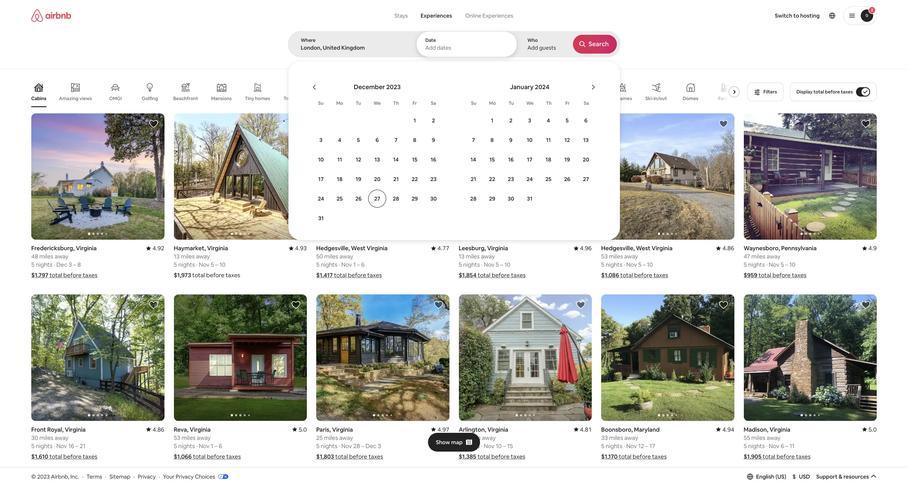 Task type: describe. For each thing, give the bounding box(es) containing it.
january 2024
[[510, 83, 550, 91]]

$1,417
[[316, 272, 333, 279]]

1 vertical spatial 19 button
[[349, 170, 368, 189]]

beachfront
[[173, 95, 198, 102]]

add to wishlist: front royal, virginia image
[[149, 301, 158, 310]]

– for boonsboro, maryland 33 miles away 5 nights · nov 12 – 17 $1,170 total before taxes
[[646, 442, 649, 450]]

5 inside madison, virginia 55 miles away 5 nights · nov 6 – 11 $1,905 total before taxes
[[744, 442, 747, 450]]

50
[[316, 253, 323, 260]]

countryside
[[468, 95, 495, 102]]

2 15 button from the left
[[483, 150, 502, 169]]

· inside hedgesville, west virginia 50 miles away 5 nights · nov 1 – 6 $1,417 total before taxes
[[339, 261, 340, 269]]

2 privacy from the left
[[176, 473, 194, 480]]

nov inside hedgesville, west virginia 53 miles away 5 nights · nov 5 – 10 $1,086 total before taxes
[[627, 261, 637, 269]]

1 8 button from the left
[[406, 131, 424, 149]]

– for madison, virginia 55 miles away 5 nights · nov 6 – 11 $1,905 total before taxes
[[786, 442, 789, 450]]

miles for boonsboro, maryland 33 miles away 5 nights · nov 12 – 17 $1,170 total before taxes
[[610, 434, 623, 442]]

2 horizontal spatial 28
[[471, 195, 477, 202]]

4.86 for front royal, virginia 30 miles away 5 nights · nov 16 – 21 $1,610 total before taxes
[[153, 426, 164, 433]]

2 22 button from the left
[[483, 170, 502, 189]]

0 horizontal spatial 26 button
[[349, 189, 368, 208]]

2 mo from the left
[[489, 100, 496, 106]]

airbnb,
[[51, 473, 69, 480]]

19 for topmost 19 button
[[565, 156, 570, 163]]

2 30 button from the left
[[502, 189, 521, 208]]

taxes inside hedgesville, west virginia 53 miles away 5 nights · nov 5 – 10 $1,086 total before taxes
[[654, 272, 669, 279]]

nov inside hedgesville, west virginia 50 miles away 5 nights · nov 1 – 6 $1,417 total before taxes
[[342, 261, 352, 269]]

2 29 from the left
[[489, 195, 496, 202]]

english
[[757, 473, 775, 480]]

waynesboro, pennsylvania 47 miles away 5 nights · nov 5 – 10 $959 total before taxes
[[744, 245, 817, 279]]

show map button
[[428, 433, 480, 452]]

before inside reva, virginia 53 miles away 5 nights · nov 1 – 6 $1,066 total before taxes
[[207, 453, 225, 460]]

1 horizontal spatial 17
[[527, 156, 533, 163]]

27 for 27 button to the bottom
[[374, 195, 381, 202]]

· inside arlington, virginia 26 miles away 5 nights · nov 10 – 15 $1,385 total before taxes
[[481, 442, 483, 450]]

0 horizontal spatial 18 button
[[331, 170, 349, 189]]

reva,
[[174, 426, 189, 433]]

add to wishlist: madison, virginia image
[[862, 301, 871, 310]]

experiences tab panel
[[288, 31, 909, 240]]

1 14 from the left
[[393, 156, 399, 163]]

5.0 for madison, virginia 55 miles away 5 nights · nov 6 – 11 $1,905 total before taxes
[[869, 426, 877, 433]]

1 vertical spatial 12
[[356, 156, 361, 163]]

2 7 button from the left
[[464, 131, 483, 149]]

6 inside hedgesville, west virginia 50 miles away 5 nights · nov 1 – 6 $1,417 total before taxes
[[361, 261, 365, 269]]

13 inside haymarket, virginia 13 miles away 5 nights · nov 5 – 10 $1,973 total before taxes
[[174, 253, 180, 260]]

nights for boonsboro, maryland 33 miles away 5 nights · nov 12 – 17 $1,170 total before taxes
[[606, 442, 623, 450]]

your
[[163, 473, 175, 480]]

omg!
[[109, 95, 122, 102]]

2 button for december 2023
[[424, 111, 443, 130]]

1 vertical spatial 17
[[318, 176, 324, 183]]

sitemap link
[[110, 473, 130, 480]]

miles inside front royal, virginia 30 miles away 5 nights · nov 16 – 21 $1,610 total before taxes
[[39, 434, 53, 442]]

luxe
[[548, 95, 559, 102]]

1 23 button from the left
[[424, 170, 443, 189]]

total inside fredericksburg, virginia 48 miles away 5 nights · dec 3 – 8 $1,797 total before taxes
[[50, 272, 62, 279]]

· inside paris, virginia 25 miles away 5 nights · nov 28 – dec 3 $1,803 total before taxes
[[339, 442, 340, 450]]

hedgesville, for 53
[[602, 245, 635, 252]]

· inside leesburg, virginia 13 miles away 5 nights · nov 5 – 10 $1,854 total before taxes
[[481, 261, 483, 269]]

2 we from the left
[[527, 100, 534, 106]]

taxes inside leesburg, virginia 13 miles away 5 nights · nov 5 – 10 $1,854 total before taxes
[[511, 272, 526, 279]]

tiny homes
[[245, 95, 270, 102]]

taxes inside madison, virginia 55 miles away 5 nights · nov 6 – 11 $1,905 total before taxes
[[797, 453, 811, 460]]

boonsboro, maryland 33 miles away 5 nights · nov 12 – 17 $1,170 total before taxes
[[602, 426, 667, 460]]

a-
[[612, 95, 617, 102]]

nov for leesburg, virginia 13 miles away 5 nights · nov 5 – 10 $1,854 total before taxes
[[484, 261, 495, 269]]

2 9 button from the left
[[502, 131, 521, 149]]

add for add dates
[[426, 44, 436, 51]]

add to wishlist: reva, virginia image
[[291, 301, 301, 310]]

where
[[301, 37, 316, 43]]

1 15 button from the left
[[406, 150, 424, 169]]

4.96
[[580, 245, 592, 252]]

2 29 button from the left
[[483, 189, 502, 208]]

24 for the leftmost 24 button
[[318, 195, 324, 202]]

16 for 1st 16 button from the right
[[508, 156, 514, 163]]

16 inside front royal, virginia 30 miles away 5 nights · nov 16 – 21 $1,610 total before taxes
[[68, 442, 74, 450]]

0 horizontal spatial 31 button
[[312, 209, 331, 228]]

0 vertical spatial 12 button
[[558, 131, 577, 149]]

2 button for january 2024
[[502, 111, 521, 130]]

display total before taxes button
[[790, 83, 877, 101]]

usd
[[800, 473, 811, 480]]

21 for 2nd 21 button from left
[[471, 176, 476, 183]]

1 we from the left
[[374, 100, 381, 106]]

5 inside fredericksburg, virginia 48 miles away 5 nights · dec 3 – 8 $1,797 total before taxes
[[31, 261, 35, 269]]

support & resources
[[817, 473, 870, 480]]

0 vertical spatial 31
[[527, 195, 533, 202]]

0 horizontal spatial 24 button
[[312, 189, 331, 208]]

$1,385
[[459, 453, 477, 460]]

total inside leesburg, virginia 13 miles away 5 nights · nov 5 – 10 $1,854 total before taxes
[[478, 272, 491, 279]]

1 horizontal spatial 13 button
[[577, 131, 596, 149]]

5 inside reva, virginia 53 miles away 5 nights · nov 1 – 6 $1,066 total before taxes
[[174, 442, 177, 450]]

2 inside dropdown button
[[872, 7, 874, 13]]

1 horizontal spatial 4
[[547, 117, 550, 124]]

before inside arlington, virginia 26 miles away 5 nights · nov 10 – 15 $1,385 total before taxes
[[492, 453, 510, 460]]

virginia for paris, virginia 25 miles away 5 nights · nov 28 – dec 3 $1,803 total before taxes
[[332, 426, 353, 433]]

55
[[744, 434, 751, 442]]

waynesboro,
[[744, 245, 781, 252]]

1 vertical spatial 5 button
[[349, 131, 368, 149]]

26 for left 26 button
[[356, 195, 362, 202]]

nights for fredericksburg, virginia 48 miles away 5 nights · dec 3 – 8 $1,797 total before taxes
[[36, 261, 52, 269]]

1 vertical spatial 4 button
[[331, 131, 349, 149]]

1 horizontal spatial 20 button
[[577, 150, 596, 169]]

· inside boonsboro, maryland 33 miles away 5 nights · nov 12 – 17 $1,170 total before taxes
[[624, 442, 625, 450]]

47
[[744, 253, 751, 260]]

stays
[[395, 12, 408, 19]]

0 horizontal spatial 18
[[337, 176, 343, 183]]

5 inside paris, virginia 25 miles away 5 nights · nov 28 – dec 3 $1,803 total before taxes
[[316, 442, 320, 450]]

· inside front royal, virginia 30 miles away 5 nights · nov 16 – 21 $1,610 total before taxes
[[54, 442, 55, 450]]

– inside hedgesville, west virginia 53 miles away 5 nights · nov 5 – 10 $1,086 total before taxes
[[643, 261, 646, 269]]

virginia inside hedgesville, west virginia 50 miles away 5 nights · nov 1 – 6 $1,417 total before taxes
[[367, 245, 388, 252]]

©
[[31, 473, 36, 480]]

taxes inside the waynesboro, pennsylvania 47 miles away 5 nights · nov 5 – 10 $959 total before taxes
[[792, 272, 807, 279]]

away inside hedgesville, west virginia 53 miles away 5 nights · nov 5 – 10 $1,086 total before taxes
[[625, 253, 639, 260]]

hedgesville, for 50
[[316, 245, 350, 252]]

0 horizontal spatial 10 button
[[312, 150, 331, 169]]

1 7 from the left
[[395, 137, 398, 144]]

0 vertical spatial 4 button
[[539, 111, 558, 130]]

$
[[793, 473, 796, 480]]

cabins
[[31, 95, 46, 102]]

miles for waynesboro, pennsylvania 47 miles away 5 nights · nov 5 – 10 $959 total before taxes
[[752, 253, 766, 260]]

6 inside madison, virginia 55 miles away 5 nights · nov 6 – 11 $1,905 total before taxes
[[781, 442, 785, 450]]

ski-
[[646, 95, 654, 102]]

1 28 button from the left
[[387, 189, 406, 208]]

10 inside arlington, virginia 26 miles away 5 nights · nov 10 – 15 $1,385 total before taxes
[[496, 442, 502, 450]]

– inside front royal, virginia 30 miles away 5 nights · nov 16 – 21 $1,610 total before taxes
[[75, 442, 78, 450]]

fredericksburg,
[[31, 245, 75, 252]]

2 23 button from the left
[[502, 170, 521, 189]]

leesburg, virginia 13 miles away 5 nights · nov 5 – 10 $1,854 total before taxes
[[459, 245, 526, 279]]

0 vertical spatial 10 button
[[521, 131, 539, 149]]

1 horizontal spatial 11
[[546, 137, 551, 144]]

miles inside hedgesville, west virginia 53 miles away 5 nights · nov 5 – 10 $1,086 total before taxes
[[609, 253, 623, 260]]

1 vertical spatial 25 button
[[331, 189, 349, 208]]

trending
[[284, 95, 303, 102]]

1 horizontal spatial 6 button
[[577, 111, 596, 130]]

4.93
[[295, 245, 307, 252]]

choices
[[195, 473, 215, 480]]

before inside hedgesville, west virginia 50 miles away 5 nights · nov 1 – 6 $1,417 total before taxes
[[348, 272, 366, 279]]

1 vertical spatial 11 button
[[331, 150, 349, 169]]

1 inside hedgesville, west virginia 50 miles away 5 nights · nov 1 – 6 $1,417 total before taxes
[[354, 261, 356, 269]]

miles for fredericksburg, virginia 48 miles away 5 nights · dec 3 – 8 $1,797 total before taxes
[[39, 253, 53, 260]]

none search field containing december 2023
[[288, 0, 909, 240]]

add to wishlist: leesburg, virginia image
[[577, 119, 586, 129]]

terms · sitemap · privacy
[[87, 473, 156, 480]]

golfing
[[142, 95, 158, 102]]

nights inside front royal, virginia 30 miles away 5 nights · nov 16 – 21 $1,610 total before taxes
[[36, 442, 52, 450]]

$ usd
[[793, 473, 811, 480]]

1 16 button from the left
[[424, 150, 443, 169]]

design
[[511, 95, 527, 102]]

before inside the waynesboro, pennsylvania 47 miles away 5 nights · nov 5 – 10 $959 total before taxes
[[773, 272, 791, 279]]

4.96 out of 5 average rating image
[[574, 245, 592, 252]]

1 horizontal spatial 11 button
[[539, 131, 558, 149]]

before inside button
[[826, 89, 840, 95]]

1 22 from the left
[[412, 176, 418, 183]]

tiny
[[245, 95, 254, 102]]

30 for 2nd 30 button from the left
[[508, 195, 514, 202]]

in/out
[[654, 95, 667, 102]]

virginia for haymarket, virginia 13 miles away 5 nights · nov 5 – 10 $1,973 total before taxes
[[207, 245, 228, 252]]

add to wishlist: fredericksburg, virginia image
[[149, 119, 158, 129]]

1 horizontal spatial 8
[[413, 137, 417, 144]]

before inside hedgesville, west virginia 53 miles away 5 nights · nov 5 – 10 $1,086 total before taxes
[[635, 272, 653, 279]]

4.94
[[723, 426, 735, 433]]

total inside arlington, virginia 26 miles away 5 nights · nov 10 – 15 $1,385 total before taxes
[[478, 453, 490, 460]]

nights inside hedgesville, west virginia 50 miles away 5 nights · nov 1 – 6 $1,417 total before taxes
[[321, 261, 338, 269]]

dec inside fredericksburg, virginia 48 miles away 5 nights · dec 3 – 8 $1,797 total before taxes
[[56, 261, 67, 269]]

miles for madison, virginia 55 miles away 5 nights · nov 6 – 11 $1,905 total before taxes
[[752, 434, 766, 442]]

&
[[839, 473, 843, 480]]

1 horizontal spatial 31 button
[[521, 189, 539, 208]]

25 inside paris, virginia 25 miles away 5 nights · nov 28 – dec 3 $1,803 total before taxes
[[316, 434, 323, 442]]

miles for arlington, virginia 26 miles away 5 nights · nov 10 – 15 $1,385 total before taxes
[[467, 434, 481, 442]]

4.77
[[438, 245, 450, 252]]

leesburg,
[[459, 245, 486, 252]]

4.93 out of 5 average rating image
[[289, 245, 307, 252]]

53 inside reva, virginia 53 miles away 5 nights · nov 1 – 6 $1,066 total before taxes
[[174, 434, 180, 442]]

10 inside hedgesville, west virginia 53 miles away 5 nights · nov 5 – 10 $1,086 total before taxes
[[647, 261, 653, 269]]

nights for arlington, virginia 26 miles away 5 nights · nov 10 – 15 $1,385 total before taxes
[[464, 442, 480, 450]]

1 horizontal spatial 18 button
[[539, 150, 558, 169]]

away for reva, virginia 53 miles away 5 nights · nov 1 – 6 $1,066 total before taxes
[[197, 434, 211, 442]]

53 inside hedgesville, west virginia 53 miles away 5 nights · nov 5 – 10 $1,086 total before taxes
[[602, 253, 608, 260]]

away for boonsboro, maryland 33 miles away 5 nights · nov 12 – 17 $1,170 total before taxes
[[625, 434, 639, 442]]

miles inside hedgesville, west virginia 50 miles away 5 nights · nov 1 – 6 $1,417 total before taxes
[[325, 253, 338, 260]]

resources
[[844, 473, 870, 480]]

taxes inside button
[[841, 89, 854, 95]]

taxes inside front royal, virginia 30 miles away 5 nights · nov 16 – 21 $1,610 total before taxes
[[83, 453, 97, 460]]

nov inside front royal, virginia 30 miles away 5 nights · nov 16 – 21 $1,610 total before taxes
[[56, 442, 67, 450]]

11 inside madison, virginia 55 miles away 5 nights · nov 6 – 11 $1,905 total before taxes
[[790, 442, 795, 450]]

5.0 for reva, virginia 53 miles away 5 nights · nov 1 – 6 $1,066 total before taxes
[[299, 426, 307, 433]]

4.86 out of 5 average rating image for hedgesville, west virginia 53 miles away 5 nights · nov 5 – 10 $1,086 total before taxes
[[717, 245, 735, 252]]

4.86 for hedgesville, west virginia 53 miles away 5 nights · nov 5 – 10 $1,086 total before taxes
[[723, 245, 735, 252]]

nov for haymarket, virginia 13 miles away 5 nights · nov 5 – 10 $1,973 total before taxes
[[199, 261, 210, 269]]

– for leesburg, virginia 13 miles away 5 nights · nov 5 – 10 $1,854 total before taxes
[[501, 261, 504, 269]]

1 vertical spatial 6 button
[[368, 131, 387, 149]]

before inside front royal, virginia 30 miles away 5 nights · nov 16 – 21 $1,610 total before taxes
[[63, 453, 82, 460]]

amazing
[[59, 95, 79, 102]]

– inside hedgesville, west virginia 50 miles away 5 nights · nov 1 – 6 $1,417 total before taxes
[[357, 261, 360, 269]]

miles for paris, virginia 25 miles away 5 nights · nov 28 – dec 3 $1,803 total before taxes
[[324, 434, 338, 442]]

away inside hedgesville, west virginia 50 miles away 5 nights · nov 1 – 6 $1,417 total before taxes
[[340, 253, 354, 260]]

arlington, virginia 26 miles away 5 nights · nov 10 – 15 $1,385 total before taxes
[[459, 426, 526, 460]]

1 mo from the left
[[337, 100, 343, 106]]

december 2023
[[354, 83, 401, 91]]

4.9 out of 5 average rating image
[[863, 245, 877, 252]]

– for fredericksburg, virginia 48 miles away 5 nights · dec 3 – 8 $1,797 total before taxes
[[73, 261, 76, 269]]

boonsboro,
[[602, 426, 633, 433]]

total inside hedgesville, west virginia 50 miles away 5 nights · nov 1 – 6 $1,417 total before taxes
[[334, 272, 347, 279]]

4.86 out of 5 average rating image for front royal, virginia 30 miles away 5 nights · nov 16 – 21 $1,610 total before taxes
[[146, 426, 164, 433]]

20 for the leftmost 20 button
[[374, 176, 381, 183]]

12 inside boonsboro, maryland 33 miles away 5 nights · nov 12 – 17 $1,170 total before taxes
[[639, 442, 644, 450]]

2 tu from the left
[[509, 100, 514, 106]]

before inside haymarket, virginia 13 miles away 5 nights · nov 5 – 10 $1,973 total before taxes
[[206, 272, 225, 279]]

who add guests
[[528, 37, 556, 51]]

2 14 from the left
[[471, 156, 477, 163]]

1 horizontal spatial 25 button
[[539, 170, 558, 189]]

21 inside front royal, virginia 30 miles away 5 nights · nov 16 – 21 $1,610 total before taxes
[[80, 442, 85, 450]]

total inside hedgesville, west virginia 53 miles away 5 nights · nov 5 – 10 $1,086 total before taxes
[[621, 272, 633, 279]]

profile element
[[533, 0, 877, 31]]

haymarket,
[[174, 245, 206, 252]]

miles for leesburg, virginia 13 miles away 5 nights · nov 5 – 10 $1,854 total before taxes
[[466, 253, 480, 260]]

english (us) button
[[747, 473, 787, 480]]

48
[[31, 253, 38, 260]]

1 vertical spatial 3 button
[[312, 131, 331, 149]]

2 for january 2024
[[510, 117, 513, 124]]

2 experiences from the left
[[483, 12, 514, 19]]

total inside paris, virginia 25 miles away 5 nights · nov 28 – dec 3 $1,803 total before taxes
[[336, 453, 348, 460]]

total inside front royal, virginia 30 miles away 5 nights · nov 16 – 21 $1,610 total before taxes
[[50, 453, 62, 460]]

before inside leesburg, virginia 13 miles away 5 nights · nov 5 – 10 $1,854 total before taxes
[[492, 272, 510, 279]]

1 vertical spatial 11
[[338, 156, 342, 163]]

30 inside front royal, virginia 30 miles away 5 nights · nov 16 – 21 $1,610 total before taxes
[[31, 434, 38, 442]]

1 9 from the left
[[432, 137, 435, 144]]

your privacy choices
[[163, 473, 215, 480]]

1 horizontal spatial 27 button
[[577, 170, 596, 189]]

10 inside haymarket, virginia 13 miles away 5 nights · nov 5 – 10 $1,973 total before taxes
[[220, 261, 226, 269]]

taxes inside paris, virginia 25 miles away 5 nights · nov 28 – dec 3 $1,803 total before taxes
[[369, 453, 383, 460]]

miles for reva, virginia 53 miles away 5 nights · nov 1 – 6 $1,066 total before taxes
[[182, 434, 196, 442]]

paris, virginia 25 miles away 5 nights · nov 28 – dec 3 $1,803 total before taxes
[[316, 426, 383, 460]]

sitemap
[[110, 473, 130, 480]]

privacy link
[[138, 473, 156, 480]]

1 vertical spatial 17 button
[[312, 170, 331, 189]]

add to wishlist: hedgesville, west virginia image for 4.77
[[434, 119, 443, 129]]

$1,086
[[602, 272, 620, 279]]

19 for the bottommost 19 button
[[356, 176, 361, 183]]

nights for madison, virginia 55 miles away 5 nights · nov 6 – 11 $1,905 total before taxes
[[749, 442, 765, 450]]

0 horizontal spatial 20 button
[[368, 170, 387, 189]]

display total before taxes
[[797, 89, 854, 95]]

filters
[[764, 89, 778, 95]]

$1,854
[[459, 272, 477, 279]]

madison,
[[744, 426, 769, 433]]

5 inside arlington, virginia 26 miles away 5 nights · nov 10 – 15 $1,385 total before taxes
[[459, 442, 462, 450]]

1 horizontal spatial 26 button
[[558, 170, 577, 189]]

2 28 button from the left
[[464, 189, 483, 208]]

· inside haymarket, virginia 13 miles away 5 nights · nov 5 – 10 $1,973 total before taxes
[[196, 261, 198, 269]]

1 horizontal spatial 28
[[393, 195, 399, 202]]

english (us)
[[757, 473, 787, 480]]

1 vertical spatial 31
[[318, 215, 324, 222]]

5 inside front royal, virginia 30 miles away 5 nights · nov 16 – 21 $1,610 total before taxes
[[31, 442, 35, 450]]

add for add guests
[[528, 44, 538, 51]]

online
[[466, 12, 482, 19]]

· inside fredericksburg, virginia 48 miles away 5 nights · dec 3 – 8 $1,797 total before taxes
[[54, 261, 55, 269]]

virginia for reva, virginia 53 miles away 5 nights · nov 1 – 6 $1,066 total before taxes
[[190, 426, 211, 433]]

28 inside paris, virginia 25 miles away 5 nights · nov 28 – dec 3 $1,803 total before taxes
[[354, 442, 360, 450]]

1 vertical spatial 27 button
[[368, 189, 387, 208]]

switch
[[775, 12, 793, 19]]

nights inside hedgesville, west virginia 53 miles away 5 nights · nov 5 – 10 $1,086 total before taxes
[[606, 261, 623, 269]]

guests
[[540, 44, 556, 51]]

pennsylvania
[[782, 245, 817, 252]]

1 button for december 2023
[[406, 111, 424, 130]]

· inside reva, virginia 53 miles away 5 nights · nov 1 – 6 $1,066 total before taxes
[[196, 442, 198, 450]]

0 vertical spatial 24 button
[[521, 170, 539, 189]]

away inside front royal, virginia 30 miles away 5 nights · nov 16 – 21 $1,610 total before taxes
[[55, 434, 69, 442]]

away for haymarket, virginia 13 miles away 5 nights · nov 5 – 10 $1,973 total before taxes
[[196, 253, 210, 260]]

· inside the waynesboro, pennsylvania 47 miles away 5 nights · nov 5 – 10 $959 total before taxes
[[767, 261, 768, 269]]

5.0 out of 5 average rating image
[[292, 426, 307, 433]]

hedgesville, west virginia 50 miles away 5 nights · nov 1 – 6 $1,417 total before taxes
[[316, 245, 388, 279]]

– for arlington, virginia 26 miles away 5 nights · nov 10 – 15 $1,385 total before taxes
[[503, 442, 506, 450]]

away for leesburg, virginia 13 miles away 5 nights · nov 5 – 10 $1,854 total before taxes
[[481, 253, 495, 260]]

front
[[31, 426, 46, 433]]

nov for waynesboro, pennsylvania 47 miles away 5 nights · nov 5 – 10 $959 total before taxes
[[769, 261, 780, 269]]

your privacy choices link
[[163, 473, 229, 481]]

january
[[510, 83, 534, 91]]

front royal, virginia 30 miles away 5 nights · nov 16 – 21 $1,610 total before taxes
[[31, 426, 97, 460]]

2 7 from the left
[[472, 137, 475, 144]]



Task type: locate. For each thing, give the bounding box(es) containing it.
5 inside hedgesville, west virginia 50 miles away 5 nights · nov 1 – 6 $1,417 total before taxes
[[316, 261, 320, 269]]

nights up $1,066
[[178, 442, 195, 450]]

taxes inside haymarket, virginia 13 miles away 5 nights · nov 5 – 10 $1,973 total before taxes
[[226, 272, 240, 279]]

53 down reva,
[[174, 434, 180, 442]]

virginia for fredericksburg, virginia 48 miles away 5 nights · dec 3 – 8 $1,797 total before taxes
[[76, 245, 97, 252]]

24
[[527, 176, 533, 183], [318, 195, 324, 202]]

sa
[[431, 100, 436, 106], [584, 100, 589, 106]]

before right $1,417
[[348, 272, 366, 279]]

1 inside reva, virginia 53 miles away 5 nights · nov 1 – 6 $1,066 total before taxes
[[211, 442, 213, 450]]

hedgesville, inside hedgesville, west virginia 50 miles away 5 nights · nov 1 – 6 $1,417 total before taxes
[[316, 245, 350, 252]]

– inside the waynesboro, pennsylvania 47 miles away 5 nights · nov 5 – 10 $959 total before taxes
[[786, 261, 789, 269]]

virginia inside front royal, virginia 30 miles away 5 nights · nov 16 – 21 $1,610 total before taxes
[[65, 426, 86, 433]]

0 horizontal spatial 7 button
[[387, 131, 406, 149]]

15 for second 15 button
[[490, 156, 495, 163]]

2 1 button from the left
[[483, 111, 502, 130]]

fr right luxe
[[566, 100, 570, 106]]

2 horizontal spatial 8
[[491, 137, 494, 144]]

0 horizontal spatial 3 button
[[312, 131, 331, 149]]

3 inside paris, virginia 25 miles away 5 nights · nov 28 – dec 3 $1,803 total before taxes
[[378, 442, 381, 450]]

1 horizontal spatial tu
[[509, 100, 514, 106]]

castles
[[320, 95, 336, 102]]

add to wishlist: arlington, virginia image
[[577, 301, 586, 310]]

0 vertical spatial 18
[[546, 156, 552, 163]]

taxes inside arlington, virginia 26 miles away 5 nights · nov 10 – 15 $1,385 total before taxes
[[511, 453, 526, 460]]

show map
[[436, 439, 463, 446]]

– for paris, virginia 25 miles away 5 nights · nov 28 – dec 3 $1,803 total before taxes
[[362, 442, 364, 450]]

national
[[424, 95, 442, 102]]

– inside madison, virginia 55 miles away 5 nights · nov 6 – 11 $1,905 total before taxes
[[786, 442, 789, 450]]

total inside haymarket, virginia 13 miles away 5 nights · nov 5 – 10 $1,973 total before taxes
[[192, 272, 205, 279]]

reva, virginia 53 miles away 5 nights · nov 1 – 6 $1,066 total before taxes
[[174, 426, 241, 460]]

2 west from the left
[[636, 245, 651, 252]]

$1,803
[[316, 453, 334, 460]]

· inside madison, virginia 55 miles away 5 nights · nov 6 – 11 $1,905 total before taxes
[[767, 442, 768, 450]]

treehouses
[[386, 95, 411, 102]]

8 inside fredericksburg, virginia 48 miles away 5 nights · dec 3 – 8 $1,797 total before taxes
[[77, 261, 81, 269]]

4.81
[[580, 426, 592, 433]]

0 horizontal spatial 16
[[68, 442, 74, 450]]

2023 for ©
[[37, 473, 50, 480]]

21 for second 21 button from the right
[[394, 176, 399, 183]]

away inside paris, virginia 25 miles away 5 nights · nov 28 – dec 3 $1,803 total before taxes
[[340, 434, 353, 442]]

nights up $1,854
[[464, 261, 480, 269]]

0 horizontal spatial su
[[318, 100, 324, 106]]

add inside who add guests
[[528, 44, 538, 51]]

30 for second 30 button from right
[[431, 195, 437, 202]]

away for madison, virginia 55 miles away 5 nights · nov 6 – 11 $1,905 total before taxes
[[767, 434, 781, 442]]

26 inside arlington, virginia 26 miles away 5 nights · nov 10 – 15 $1,385 total before taxes
[[459, 434, 466, 442]]

tu
[[356, 100, 361, 106], [509, 100, 514, 106]]

· inside hedgesville, west virginia 53 miles away 5 nights · nov 5 – 10 $1,086 total before taxes
[[624, 261, 625, 269]]

1 horizontal spatial 3 button
[[521, 111, 539, 130]]

total inside the waynesboro, pennsylvania 47 miles away 5 nights · nov 5 – 10 $959 total before taxes
[[759, 272, 772, 279]]

1 vertical spatial 27
[[374, 195, 381, 202]]

2
[[872, 7, 874, 13], [432, 117, 435, 124], [510, 117, 513, 124]]

8
[[413, 137, 417, 144], [491, 137, 494, 144], [77, 261, 81, 269]]

20 for the right 20 button
[[583, 156, 590, 163]]

nights inside fredericksburg, virginia 48 miles away 5 nights · dec 3 – 8 $1,797 total before taxes
[[36, 261, 52, 269]]

haymarket, virginia 13 miles away 5 nights · nov 5 – 10 $1,973 total before taxes
[[174, 245, 240, 279]]

su right parks
[[471, 100, 477, 106]]

4.86
[[723, 245, 735, 252], [153, 426, 164, 433]]

away inside madison, virginia 55 miles away 5 nights · nov 6 – 11 $1,905 total before taxes
[[767, 434, 781, 442]]

total inside madison, virginia 55 miles away 5 nights · nov 6 – 11 $1,905 total before taxes
[[763, 453, 776, 460]]

miles right 50
[[325, 253, 338, 260]]

virginia inside fredericksburg, virginia 48 miles away 5 nights · dec 3 – 8 $1,797 total before taxes
[[76, 245, 97, 252]]

28 button
[[387, 189, 406, 208], [464, 189, 483, 208]]

1 horizontal spatial 9 button
[[502, 131, 521, 149]]

nights inside leesburg, virginia 13 miles away 5 nights · nov 5 – 10 $1,854 total before taxes
[[464, 261, 480, 269]]

0 horizontal spatial dec
[[56, 261, 67, 269]]

nights up $1,797
[[36, 261, 52, 269]]

away inside leesburg, virginia 13 miles away 5 nights · nov 5 – 10 $1,854 total before taxes
[[481, 253, 495, 260]]

play
[[583, 95, 592, 102]]

filters button
[[748, 83, 784, 101]]

nights up the $959
[[749, 261, 765, 269]]

5.0 out of 5 average rating image
[[863, 426, 877, 433]]

33
[[602, 434, 608, 442]]

2023 up treehouses
[[387, 83, 401, 91]]

nights inside reva, virginia 53 miles away 5 nights · nov 1 – 6 $1,066 total before taxes
[[178, 442, 195, 450]]

nights for leesburg, virginia 13 miles away 5 nights · nov 5 – 10 $1,854 total before taxes
[[464, 261, 480, 269]]

west inside hedgesville, west virginia 50 miles away 5 nights · nov 1 – 6 $1,417 total before taxes
[[351, 245, 366, 252]]

1 horizontal spatial 8 button
[[483, 131, 502, 149]]

miles inside reva, virginia 53 miles away 5 nights · nov 1 – 6 $1,066 total before taxes
[[182, 434, 196, 442]]

2 button down design
[[502, 111, 521, 130]]

1 th from the left
[[393, 100, 399, 106]]

4.86 left reva,
[[153, 426, 164, 433]]

1 horizontal spatial sa
[[584, 100, 589, 106]]

before inside boonsboro, maryland 33 miles away 5 nights · nov 12 – 17 $1,170 total before taxes
[[633, 453, 651, 460]]

nights up $1,417
[[321, 261, 338, 269]]

0 vertical spatial 3 button
[[521, 111, 539, 130]]

before right the $959
[[773, 272, 791, 279]]

0 vertical spatial 20 button
[[577, 150, 596, 169]]

1 29 button from the left
[[406, 189, 424, 208]]

1 fr from the left
[[413, 100, 417, 106]]

1 horizontal spatial 7
[[472, 137, 475, 144]]

madison, virginia 55 miles away 5 nights · nov 6 – 11 $1,905 total before taxes
[[744, 426, 811, 460]]

nights inside haymarket, virginia 13 miles away 5 nights · nov 5 – 10 $1,973 total before taxes
[[178, 261, 195, 269]]

13 button
[[577, 131, 596, 149], [368, 150, 387, 169]]

nights for waynesboro, pennsylvania 47 miles away 5 nights · nov 5 – 10 $959 total before taxes
[[749, 261, 765, 269]]

hedgesville, west virginia 53 miles away 5 nights · nov 5 – 10 $1,086 total before taxes
[[602, 245, 673, 279]]

before right display
[[826, 89, 840, 95]]

0 horizontal spatial 30
[[31, 434, 38, 442]]

1 7 button from the left
[[387, 131, 406, 149]]

2 5.0 from the left
[[869, 426, 877, 433]]

miles down paris,
[[324, 434, 338, 442]]

nights up $1,973
[[178, 261, 195, 269]]

– for waynesboro, pennsylvania 47 miles away 5 nights · nov 5 – 10 $959 total before taxes
[[786, 261, 789, 269]]

– for reva, virginia 53 miles away 5 nights · nov 1 – 6 $1,066 total before taxes
[[215, 442, 218, 450]]

miles down fredericksburg,
[[39, 253, 53, 260]]

away for arlington, virginia 26 miles away 5 nights · nov 10 – 15 $1,385 total before taxes
[[482, 434, 496, 442]]

12 button
[[558, 131, 577, 149], [349, 150, 368, 169]]

virginia for arlington, virginia 26 miles away 5 nights · nov 10 – 15 $1,385 total before taxes
[[488, 426, 509, 433]]

away for waynesboro, pennsylvania 47 miles away 5 nights · nov 5 – 10 $959 total before taxes
[[767, 253, 781, 260]]

away inside boonsboro, maryland 33 miles away 5 nights · nov 12 – 17 $1,170 total before taxes
[[625, 434, 639, 442]]

arlington,
[[459, 426, 487, 433]]

15
[[412, 156, 418, 163], [490, 156, 495, 163], [508, 442, 513, 450]]

miles
[[39, 253, 53, 260], [181, 253, 195, 260], [325, 253, 338, 260], [466, 253, 480, 260], [609, 253, 623, 260], [752, 253, 766, 260], [39, 434, 53, 442], [182, 434, 196, 442], [324, 434, 338, 442], [467, 434, 481, 442], [610, 434, 623, 442], [752, 434, 766, 442]]

26 for the right 26 button
[[564, 176, 571, 183]]

$1,610
[[31, 453, 48, 460]]

nov inside madison, virginia 55 miles away 5 nights · nov 6 – 11 $1,905 total before taxes
[[769, 442, 780, 450]]

4.86 out of 5 average rating image left reva,
[[146, 426, 164, 433]]

0 horizontal spatial 4.86
[[153, 426, 164, 433]]

add to wishlist: paris, virginia image
[[434, 301, 443, 310]]

1 horizontal spatial 25
[[337, 195, 343, 202]]

west for 50 miles away
[[351, 245, 366, 252]]

4.92 out of 5 average rating image
[[146, 245, 164, 252]]

1 vertical spatial dec
[[366, 442, 377, 450]]

we right design
[[527, 100, 534, 106]]

nights up $1,086
[[606, 261, 623, 269]]

royal,
[[47, 426, 64, 433]]

0 horizontal spatial 22
[[412, 176, 418, 183]]

away inside the waynesboro, pennsylvania 47 miles away 5 nights · nov 5 – 10 $959 total before taxes
[[767, 253, 781, 260]]

1 30 button from the left
[[424, 189, 443, 208]]

miles inside fredericksburg, virginia 48 miles away 5 nights · dec 3 – 8 $1,797 total before taxes
[[39, 253, 53, 260]]

1 horizontal spatial 18
[[546, 156, 552, 163]]

1 west from the left
[[351, 245, 366, 252]]

1 vertical spatial 18 button
[[331, 170, 349, 189]]

0 horizontal spatial 21
[[80, 442, 85, 450]]

– for haymarket, virginia 13 miles away 5 nights · nov 5 – 10 $1,973 total before taxes
[[215, 261, 218, 269]]

29
[[412, 195, 418, 202], [489, 195, 496, 202]]

4.9
[[869, 245, 877, 252]]

miles up $1,086
[[609, 253, 623, 260]]

1 vertical spatial 2023
[[37, 473, 50, 480]]

9 button
[[424, 131, 443, 149], [502, 131, 521, 149]]

total right $1,905
[[763, 453, 776, 460]]

before up the choices
[[207, 453, 225, 460]]

virginia for leesburg, virginia 13 miles away 5 nights · nov 5 – 10 $1,854 total before taxes
[[488, 245, 508, 252]]

miles down reva,
[[182, 434, 196, 442]]

15 for second 15 button from the right
[[412, 156, 418, 163]]

parks
[[443, 95, 456, 102]]

away for fredericksburg, virginia 48 miles away 5 nights · dec 3 – 8 $1,797 total before taxes
[[55, 253, 69, 260]]

2 horizontal spatial 17
[[650, 442, 656, 450]]

miles inside madison, virginia 55 miles away 5 nights · nov 6 – 11 $1,905 total before taxes
[[752, 434, 766, 442]]

4.92
[[153, 245, 164, 252]]

total right the $959
[[759, 272, 772, 279]]

1 23 from the left
[[431, 176, 437, 183]]

privacy right your
[[176, 473, 194, 480]]

24 for top 24 button
[[527, 176, 533, 183]]

nights up $1,610
[[36, 442, 52, 450]]

2 23 from the left
[[508, 176, 514, 183]]

1 button down countryside on the top right of the page
[[483, 111, 502, 130]]

add to wishlist: hedgesville, west virginia image down national parks
[[434, 119, 443, 129]]

1 add to wishlist: hedgesville, west virginia image from the left
[[434, 119, 443, 129]]

before inside paris, virginia 25 miles away 5 nights · nov 28 – dec 3 $1,803 total before taxes
[[349, 453, 368, 460]]

1 tu from the left
[[356, 100, 361, 106]]

0 vertical spatial 4.86 out of 5 average rating image
[[717, 245, 735, 252]]

away
[[55, 253, 69, 260], [196, 253, 210, 260], [340, 253, 354, 260], [481, 253, 495, 260], [625, 253, 639, 260], [767, 253, 781, 260], [55, 434, 69, 442], [197, 434, 211, 442], [340, 434, 353, 442], [482, 434, 496, 442], [625, 434, 639, 442], [767, 434, 781, 442]]

virginia inside haymarket, virginia 13 miles away 5 nights · nov 5 – 10 $1,973 total before taxes
[[207, 245, 228, 252]]

nov for arlington, virginia 26 miles away 5 nights · nov 10 – 15 $1,385 total before taxes
[[484, 442, 495, 450]]

4.81 out of 5 average rating image
[[574, 426, 592, 433]]

1 button down treehouses
[[406, 111, 424, 130]]

nov inside arlington, virginia 26 miles away 5 nights · nov 10 – 15 $1,385 total before taxes
[[484, 442, 495, 450]]

0 vertical spatial 11
[[546, 137, 551, 144]]

frames
[[617, 95, 632, 102]]

3 inside fredericksburg, virginia 48 miles away 5 nights · dec 3 – 8 $1,797 total before taxes
[[69, 261, 72, 269]]

calendar application
[[298, 75, 909, 230]]

add to wishlist: hedgesville, west virginia image for 4.86
[[719, 119, 729, 129]]

– inside paris, virginia 25 miles away 5 nights · nov 28 – dec 3 $1,803 total before taxes
[[362, 442, 364, 450]]

tu down 'january'
[[509, 100, 514, 106]]

miles down madison,
[[752, 434, 766, 442]]

1 horizontal spatial 21
[[394, 176, 399, 183]]

1 5.0 from the left
[[299, 426, 307, 433]]

su right trending
[[318, 100, 324, 106]]

we
[[374, 100, 381, 106], [527, 100, 534, 106]]

hedgesville, up 50
[[316, 245, 350, 252]]

0 vertical spatial 13 button
[[577, 131, 596, 149]]

0 horizontal spatial 17
[[318, 176, 324, 183]]

2 2 button from the left
[[502, 111, 521, 130]]

2 horizontal spatial 30
[[508, 195, 514, 202]]

1 vertical spatial 25
[[337, 195, 343, 202]]

2 horizontal spatial 15
[[508, 442, 513, 450]]

miles inside the waynesboro, pennsylvania 47 miles away 5 nights · nov 5 – 10 $959 total before taxes
[[752, 253, 766, 260]]

1 horizontal spatial 4 button
[[539, 111, 558, 130]]

0 horizontal spatial th
[[393, 100, 399, 106]]

tu down december
[[356, 100, 361, 106]]

miles down boonsboro, on the right of page
[[610, 434, 623, 442]]

28
[[393, 195, 399, 202], [471, 195, 477, 202], [354, 442, 360, 450]]

2 add to wishlist: hedgesville, west virginia image from the left
[[719, 119, 729, 129]]

miles down haymarket,
[[181, 253, 195, 260]]

total right display
[[814, 89, 825, 95]]

0 horizontal spatial we
[[374, 100, 381, 106]]

what can we help you find? tab list
[[388, 8, 459, 23]]

fr right treehouses
[[413, 100, 417, 106]]

21
[[394, 176, 399, 183], [471, 176, 476, 183], [80, 442, 85, 450]]

1 button for january 2024
[[483, 111, 502, 130]]

1 vertical spatial 24
[[318, 195, 324, 202]]

1 privacy from the left
[[138, 473, 156, 480]]

support & resources button
[[817, 473, 877, 480]]

2 horizontal spatial 21
[[471, 176, 476, 183]]

0 horizontal spatial 9
[[432, 137, 435, 144]]

nights for paris, virginia 25 miles away 5 nights · nov 28 – dec 3 $1,803 total before taxes
[[321, 442, 338, 450]]

away inside arlington, virginia 26 miles away 5 nights · nov 10 – 15 $1,385 total before taxes
[[482, 434, 496, 442]]

6 inside reva, virginia 53 miles away 5 nights · nov 1 – 6 $1,066 total before taxes
[[219, 442, 222, 450]]

miles down front
[[39, 434, 53, 442]]

0 horizontal spatial 23 button
[[424, 170, 443, 189]]

total right $1,854
[[478, 272, 491, 279]]

1 horizontal spatial 15 button
[[483, 150, 502, 169]]

terms
[[87, 473, 102, 480]]

before right $1,086
[[635, 272, 653, 279]]

total right $1,086
[[621, 272, 633, 279]]

before right $1,385
[[492, 453, 510, 460]]

0 vertical spatial 27
[[583, 176, 589, 183]]

1 experiences from the left
[[421, 12, 452, 19]]

$1,797
[[31, 272, 48, 279]]

nov for reva, virginia 53 miles away 5 nights · nov 1 – 6 $1,066 total before taxes
[[199, 442, 210, 450]]

before right $1,797
[[63, 272, 82, 279]]

0 horizontal spatial add to wishlist: hedgesville, west virginia image
[[434, 119, 443, 129]]

experiences right online
[[483, 12, 514, 19]]

17 inside boonsboro, maryland 33 miles away 5 nights · nov 12 – 17 $1,170 total before taxes
[[650, 442, 656, 450]]

add down who
[[528, 44, 538, 51]]

2 9 from the left
[[510, 137, 513, 144]]

switch to hosting
[[775, 12, 820, 19]]

nov for paris, virginia 25 miles away 5 nights · nov 28 – dec 3 $1,803 total before taxes
[[342, 442, 352, 450]]

2 8 button from the left
[[483, 131, 502, 149]]

privacy left your
[[138, 473, 156, 480]]

None search field
[[288, 0, 909, 240]]

4.97 out of 5 average rating image
[[432, 426, 450, 433]]

nights up $1,803
[[321, 442, 338, 450]]

0 horizontal spatial sa
[[431, 100, 436, 106]]

26 button
[[558, 170, 577, 189], [349, 189, 368, 208]]

1 horizontal spatial 17 button
[[521, 150, 539, 169]]

1 horizontal spatial experiences
[[483, 12, 514, 19]]

nights up '$1,170'
[[606, 442, 623, 450]]

sa up add to wishlist: leesburg, virginia icon
[[584, 100, 589, 106]]

0 horizontal spatial 28 button
[[387, 189, 406, 208]]

miles down waynesboro,
[[752, 253, 766, 260]]

add to wishlist: boonsboro, maryland image
[[719, 301, 729, 310]]

4.86 left waynesboro,
[[723, 245, 735, 252]]

total right $1,973
[[192, 272, 205, 279]]

0 horizontal spatial 23
[[431, 176, 437, 183]]

4.86 out of 5 average rating image left waynesboro,
[[717, 245, 735, 252]]

1 9 button from the left
[[424, 131, 443, 149]]

terms link
[[87, 473, 102, 480]]

1 hedgesville, from the left
[[316, 245, 350, 252]]

mansions
[[211, 95, 232, 102]]

0 horizontal spatial 15
[[412, 156, 418, 163]]

total right $1,417
[[334, 272, 347, 279]]

1 su from the left
[[318, 100, 324, 106]]

0 vertical spatial 5 button
[[558, 111, 577, 130]]

total right '$1,170'
[[619, 453, 632, 460]]

0 horizontal spatial 8
[[77, 261, 81, 269]]

before right $1,803
[[349, 453, 368, 460]]

taxes inside hedgesville, west virginia 50 miles away 5 nights · nov 1 – 6 $1,417 total before taxes
[[368, 272, 382, 279]]

hedgesville, inside hedgesville, west virginia 53 miles away 5 nights · nov 5 – 10 $1,086 total before taxes
[[602, 245, 635, 252]]

total right $1,610
[[50, 453, 62, 460]]

nights inside boonsboro, maryland 33 miles away 5 nights · nov 12 – 17 $1,170 total before taxes
[[606, 442, 623, 450]]

15 button
[[406, 150, 424, 169], [483, 150, 502, 169]]

sa left parks
[[431, 100, 436, 106]]

2023 right ©
[[37, 473, 50, 480]]

2 for december 2023
[[432, 117, 435, 124]]

total inside display total before taxes button
[[814, 89, 825, 95]]

2 su from the left
[[471, 100, 477, 106]]

homes
[[255, 95, 270, 102]]

virginia inside leesburg, virginia 13 miles away 5 nights · nov 5 – 10 $1,854 total before taxes
[[488, 245, 508, 252]]

before right $1,854
[[492, 272, 510, 279]]

0 vertical spatial 19 button
[[558, 150, 577, 169]]

th down 2024
[[546, 100, 552, 106]]

farms
[[719, 95, 732, 102]]

national parks
[[424, 95, 456, 102]]

nights up $1,385
[[464, 442, 480, 450]]

2 14 button from the left
[[464, 150, 483, 169]]

16 for 1st 16 button
[[431, 156, 437, 163]]

experiences inside button
[[421, 12, 452, 19]]

15 inside arlington, virginia 26 miles away 5 nights · nov 10 – 15 $1,385 total before taxes
[[508, 442, 513, 450]]

1 2 button from the left
[[424, 111, 443, 130]]

1 horizontal spatial 5.0
[[869, 426, 877, 433]]

nov inside paris, virginia 25 miles away 5 nights · nov 28 – dec 3 $1,803 total before taxes
[[342, 442, 352, 450]]

inc.
[[70, 473, 79, 480]]

0 horizontal spatial 8 button
[[406, 131, 424, 149]]

1 horizontal spatial 4.86
[[723, 245, 735, 252]]

30
[[431, 195, 437, 202], [508, 195, 514, 202], [31, 434, 38, 442]]

add to wishlist: hedgesville, west virginia image down farms
[[719, 119, 729, 129]]

2 vertical spatial 12
[[639, 442, 644, 450]]

nights inside madison, virginia 55 miles away 5 nights · nov 6 – 11 $1,905 total before taxes
[[749, 442, 765, 450]]

1 14 button from the left
[[387, 150, 406, 169]]

0 vertical spatial 26 button
[[558, 170, 577, 189]]

29 button
[[406, 189, 424, 208], [483, 189, 502, 208]]

group containing amazing views
[[31, 77, 743, 107]]

total inside boonsboro, maryland 33 miles away 5 nights · nov 12 – 17 $1,170 total before taxes
[[619, 453, 632, 460]]

0 horizontal spatial 12
[[356, 156, 361, 163]]

virginia inside madison, virginia 55 miles away 5 nights · nov 6 – 11 $1,905 total before taxes
[[770, 426, 791, 433]]

0 vertical spatial 4
[[547, 117, 550, 124]]

1 horizontal spatial 27
[[583, 176, 589, 183]]

1 horizontal spatial 12
[[565, 137, 570, 144]]

27 for the rightmost 27 button
[[583, 176, 589, 183]]

ski-in/out
[[646, 95, 667, 102]]

miles for haymarket, virginia 13 miles away 5 nights · nov 5 – 10 $1,973 total before taxes
[[181, 253, 195, 260]]

away for paris, virginia 25 miles away 5 nights · nov 28 – dec 3 $1,803 total before taxes
[[340, 434, 353, 442]]

1 vertical spatial 20
[[374, 176, 381, 183]]

2 add from the left
[[528, 44, 538, 51]]

virginia inside hedgesville, west virginia 53 miles away 5 nights · nov 5 – 10 $1,086 total before taxes
[[652, 245, 673, 252]]

1 button
[[406, 111, 424, 130], [483, 111, 502, 130]]

0 vertical spatial 31 button
[[521, 189, 539, 208]]

22
[[412, 176, 418, 183], [489, 176, 496, 183]]

1 1 button from the left
[[406, 111, 424, 130]]

0 horizontal spatial add
[[426, 44, 436, 51]]

$1,973
[[174, 272, 191, 279]]

miles inside boonsboro, maryland 33 miles away 5 nights · nov 12 – 17 $1,170 total before taxes
[[610, 434, 623, 442]]

1 horizontal spatial 31
[[527, 195, 533, 202]]

before right $1,973
[[206, 272, 225, 279]]

date
[[426, 37, 436, 43]]

total right $1,803
[[336, 453, 348, 460]]

4.77 out of 5 average rating image
[[432, 245, 450, 252]]

nov for boonsboro, maryland 33 miles away 5 nights · nov 12 – 17 $1,170 total before taxes
[[627, 442, 637, 450]]

group
[[31, 77, 743, 107], [31, 113, 164, 240], [174, 113, 307, 240], [316, 113, 450, 240], [459, 113, 592, 240], [602, 113, 735, 240], [744, 113, 877, 240], [31, 295, 164, 421], [174, 295, 307, 421], [316, 295, 450, 421], [459, 295, 592, 421], [602, 295, 735, 421], [744, 295, 877, 421], [31, 476, 164, 486], [174, 476, 307, 486], [316, 476, 450, 486], [316, 476, 450, 486], [459, 476, 592, 486], [459, 476, 592, 486], [602, 476, 735, 486], [602, 476, 735, 486], [744, 476, 877, 486]]

Where field
[[301, 44, 403, 51]]

4.97
[[438, 426, 450, 433]]

total
[[814, 89, 825, 95], [50, 272, 62, 279], [192, 272, 205, 279], [334, 272, 347, 279], [478, 272, 491, 279], [621, 272, 633, 279], [759, 272, 772, 279], [50, 453, 62, 460], [193, 453, 206, 460], [336, 453, 348, 460], [478, 453, 490, 460], [619, 453, 632, 460], [763, 453, 776, 460]]

2 th from the left
[[546, 100, 552, 106]]

20
[[583, 156, 590, 163], [374, 176, 381, 183]]

before inside fredericksburg, virginia 48 miles away 5 nights · dec 3 – 8 $1,797 total before taxes
[[63, 272, 82, 279]]

1 horizontal spatial 1 button
[[483, 111, 502, 130]]

stays button
[[388, 8, 415, 23]]

domes
[[683, 95, 699, 102]]

nights for reva, virginia 53 miles away 5 nights · nov 1 – 6 $1,066 total before taxes
[[178, 442, 195, 450]]

0 horizontal spatial 17 button
[[312, 170, 331, 189]]

mo right castles
[[337, 100, 343, 106]]

0 horizontal spatial 28
[[354, 442, 360, 450]]

away inside haymarket, virginia 13 miles away 5 nights · nov 5 – 10 $1,973 total before taxes
[[196, 253, 210, 260]]

0 horizontal spatial 20
[[374, 176, 381, 183]]

1 vertical spatial 26 button
[[349, 189, 368, 208]]

2 button
[[844, 6, 877, 25]]

experiences button
[[415, 8, 459, 23]]

2 16 button from the left
[[502, 150, 521, 169]]

1 21 button from the left
[[387, 170, 406, 189]]

0 vertical spatial 26
[[564, 176, 571, 183]]

to
[[794, 12, 800, 19]]

1 add from the left
[[426, 44, 436, 51]]

0 horizontal spatial 26
[[356, 195, 362, 202]]

1 29 from the left
[[412, 195, 418, 202]]

2 fr from the left
[[566, 100, 570, 106]]

virginia inside paris, virginia 25 miles away 5 nights · nov 28 – dec 3 $1,803 total before taxes
[[332, 426, 353, 433]]

0 horizontal spatial 4
[[338, 137, 342, 144]]

(us)
[[776, 473, 787, 480]]

2 22 from the left
[[489, 176, 496, 183]]

nov inside haymarket, virginia 13 miles away 5 nights · nov 5 – 10 $1,973 total before taxes
[[199, 261, 210, 269]]

west for 53 miles away
[[636, 245, 651, 252]]

1 horizontal spatial 15
[[490, 156, 495, 163]]

we right the "lakefront"
[[374, 100, 381, 106]]

total right $1,385
[[478, 453, 490, 460]]

add down date
[[426, 44, 436, 51]]

nov for madison, virginia 55 miles away 5 nights · nov 6 – 11 $1,905 total before taxes
[[769, 442, 780, 450]]

0 vertical spatial 2023
[[387, 83, 401, 91]]

18 button
[[539, 150, 558, 169], [331, 170, 349, 189]]

2 horizontal spatial 25
[[546, 176, 552, 183]]

west inside hedgesville, west virginia 53 miles away 5 nights · nov 5 – 10 $1,086 total before taxes
[[636, 245, 651, 252]]

1 horizontal spatial 14 button
[[464, 150, 483, 169]]

add to wishlist: waynesboro, pennsylvania image
[[862, 119, 871, 129]]

25 for bottom 25 button
[[337, 195, 343, 202]]

taxes inside boonsboro, maryland 33 miles away 5 nights · nov 12 – 17 $1,170 total before taxes
[[653, 453, 667, 460]]

1 horizontal spatial su
[[471, 100, 477, 106]]

1 vertical spatial 13 button
[[368, 150, 387, 169]]

1 horizontal spatial 5 button
[[558, 111, 577, 130]]

25 for 25 button to the right
[[546, 176, 552, 183]]

dates
[[437, 44, 452, 51]]

2 hedgesville, from the left
[[602, 245, 635, 252]]

2 sa from the left
[[584, 100, 589, 106]]

experiences up date
[[421, 12, 452, 19]]

4.94 out of 5 average rating image
[[717, 426, 735, 433]]

0 vertical spatial 25 button
[[539, 170, 558, 189]]

nov inside reva, virginia 53 miles away 5 nights · nov 1 – 6 $1,066 total before taxes
[[199, 442, 210, 450]]

5
[[566, 117, 569, 124], [357, 137, 360, 144], [31, 261, 35, 269], [174, 261, 177, 269], [211, 261, 214, 269], [316, 261, 320, 269], [459, 261, 462, 269], [496, 261, 499, 269], [602, 261, 605, 269], [639, 261, 642, 269], [744, 261, 747, 269], [781, 261, 784, 269], [31, 442, 35, 450], [174, 442, 177, 450], [316, 442, 320, 450], [459, 442, 462, 450], [602, 442, 605, 450], [744, 442, 747, 450]]

17
[[527, 156, 533, 163], [318, 176, 324, 183], [650, 442, 656, 450]]

fredericksburg, virginia 48 miles away 5 nights · dec 3 – 8 $1,797 total before taxes
[[31, 245, 97, 279]]

2 horizontal spatial 2
[[872, 7, 874, 13]]

0 horizontal spatial 29
[[412, 195, 418, 202]]

taxes inside fredericksburg, virginia 48 miles away 5 nights · dec 3 – 8 $1,797 total before taxes
[[83, 272, 97, 279]]

10 inside leesburg, virginia 13 miles away 5 nights · nov 5 – 10 $1,854 total before taxes
[[505, 261, 511, 269]]

2 21 button from the left
[[464, 170, 483, 189]]

mo left design
[[489, 100, 496, 106]]

nov
[[199, 261, 210, 269], [342, 261, 352, 269], [484, 261, 495, 269], [627, 261, 637, 269], [769, 261, 780, 269], [56, 442, 67, 450], [199, 442, 210, 450], [342, 442, 352, 450], [484, 442, 495, 450], [627, 442, 637, 450], [769, 442, 780, 450]]

1 sa from the left
[[431, 100, 436, 106]]

1 horizontal spatial 7 button
[[464, 131, 483, 149]]

before up inc.
[[63, 453, 82, 460]]

19 button
[[558, 150, 577, 169], [349, 170, 368, 189]]

dec inside paris, virginia 25 miles away 5 nights · nov 28 – dec 3 $1,803 total before taxes
[[366, 442, 377, 450]]

nights inside the waynesboro, pennsylvania 47 miles away 5 nights · nov 5 – 10 $959 total before taxes
[[749, 261, 765, 269]]

1 horizontal spatial 23 button
[[502, 170, 521, 189]]

add to wishlist: haymarket, virginia image
[[291, 119, 301, 129]]

$959
[[744, 272, 758, 279]]

$1,066
[[174, 453, 192, 460]]

0 horizontal spatial 12 button
[[349, 150, 368, 169]]

0 horizontal spatial 9 button
[[424, 131, 443, 149]]

taxes inside reva, virginia 53 miles away 5 nights · nov 1 – 6 $1,066 total before taxes
[[226, 453, 241, 460]]

miles down arlington,
[[467, 434, 481, 442]]

0 vertical spatial 12
[[565, 137, 570, 144]]

4.86 out of 5 average rating image
[[717, 245, 735, 252], [146, 426, 164, 433]]

hedgesville, up $1,086
[[602, 245, 635, 252]]

total right $1,066
[[193, 453, 206, 460]]

2023 for december
[[387, 83, 401, 91]]

before up (us)
[[777, 453, 795, 460]]

1 22 button from the left
[[406, 170, 424, 189]]

add to wishlist: hedgesville, west virginia image
[[434, 119, 443, 129], [719, 119, 729, 129]]

5 inside boonsboro, maryland 33 miles away 5 nights · nov 12 – 17 $1,170 total before taxes
[[602, 442, 605, 450]]

th down december 2023
[[393, 100, 399, 106]]

before down maryland
[[633, 453, 651, 460]]

nights for haymarket, virginia 13 miles away 5 nights · nov 5 – 10 $1,973 total before taxes
[[178, 261, 195, 269]]

nights up $1,905
[[749, 442, 765, 450]]

total right $1,797
[[50, 272, 62, 279]]

miles inside leesburg, virginia 13 miles away 5 nights · nov 5 – 10 $1,854 total before taxes
[[466, 253, 480, 260]]

53 up $1,086
[[602, 253, 608, 260]]

– inside reva, virginia 53 miles away 5 nights · nov 1 – 6 $1,066 total before taxes
[[215, 442, 218, 450]]

1 horizontal spatial 29
[[489, 195, 496, 202]]

0 horizontal spatial 2
[[432, 117, 435, 124]]

– inside leesburg, virginia 13 miles away 5 nights · nov 5 – 10 $1,854 total before taxes
[[501, 261, 504, 269]]

miles down leesburg,
[[466, 253, 480, 260]]

27
[[583, 176, 589, 183], [374, 195, 381, 202]]

2 button down national
[[424, 111, 443, 130]]

12
[[565, 137, 570, 144], [356, 156, 361, 163], [639, 442, 644, 450]]

virginia for madison, virginia 55 miles away 5 nights · nov 6 – 11 $1,905 total before taxes
[[770, 426, 791, 433]]

10 inside the waynesboro, pennsylvania 47 miles away 5 nights · nov 5 – 10 $959 total before taxes
[[790, 261, 796, 269]]

miles inside paris, virginia 25 miles away 5 nights · nov 28 – dec 3 $1,803 total before taxes
[[324, 434, 338, 442]]

2 vertical spatial 11
[[790, 442, 795, 450]]



Task type: vqa. For each thing, say whether or not it's contained in the screenshot.
· within Hedgesville, West Virginia 53 miles away 5 nights · Nov 5 – 10 $1,086 total before taxes
yes



